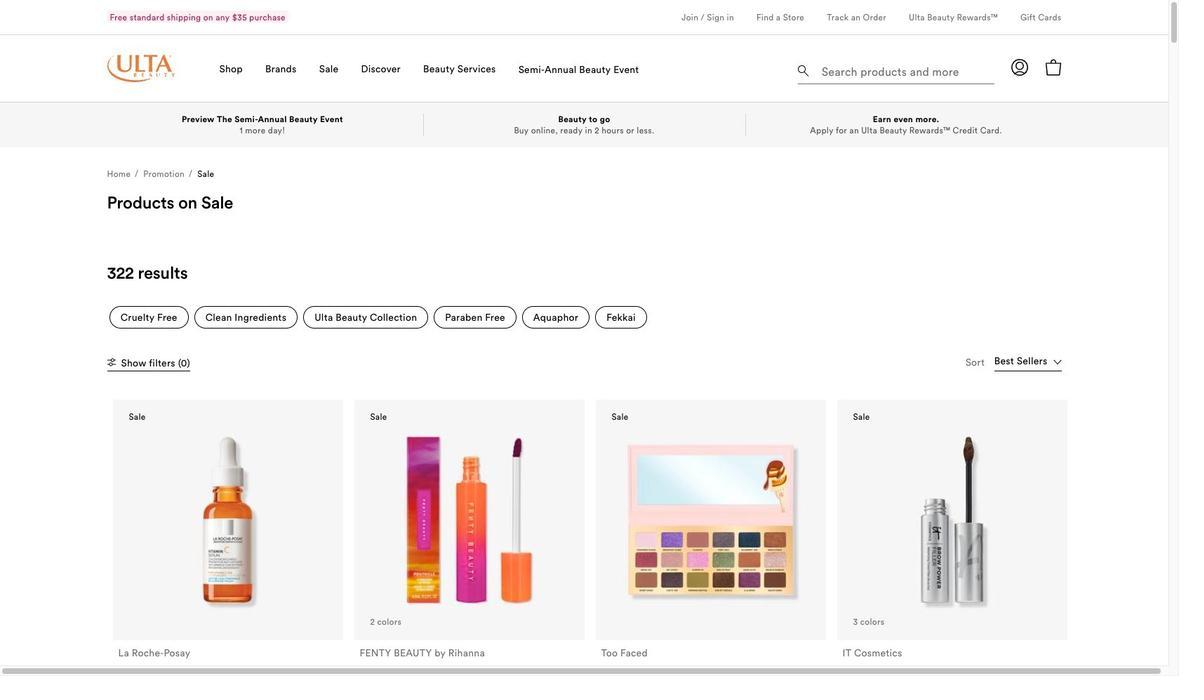 Task type: describe. For each thing, give the bounding box(es) containing it.
too faced maple syrup pancakes limited edition eyeshadow palette image
[[619, 428, 803, 612]]

fenty beauty by rihanna poutsicle hydrating lip stain image
[[377, 428, 562, 612]]

la roche-posay 10% pure vitamin c anti-aging face serum image
[[136, 428, 320, 612]]

0 items in bag image
[[1045, 59, 1062, 76]]



Task type: locate. For each thing, give the bounding box(es) containing it.
None search field
[[798, 53, 995, 87]]

it cosmetics brow power filler volumizing tinted fiber eyebrow gel image
[[861, 428, 1045, 612]]

log in to your ulta account image
[[1012, 59, 1029, 76]]

Search products and more search field
[[821, 56, 991, 81]]

withicon image
[[107, 358, 116, 366]]



Task type: vqa. For each thing, say whether or not it's contained in the screenshot.
bottommost withIconRight
no



